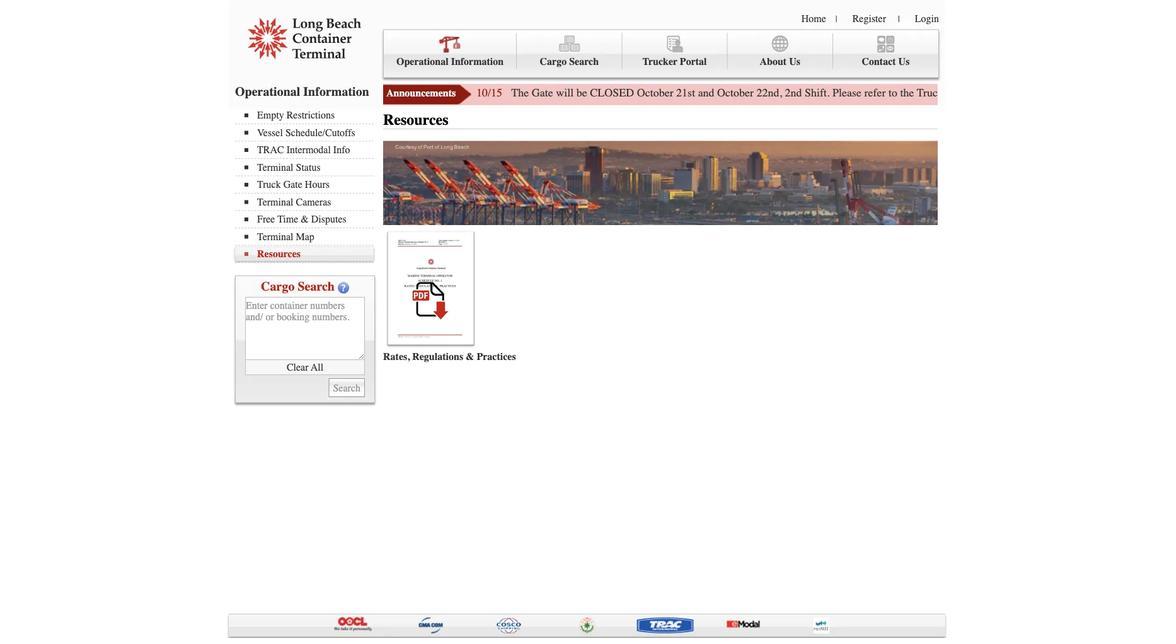 Task type: describe. For each thing, give the bounding box(es) containing it.
menu bar containing operational information
[[383, 29, 940, 78]]

closed
[[590, 86, 634, 99]]

time
[[278, 213, 298, 225]]

will
[[556, 86, 574, 99]]

all
[[311, 361, 324, 373]]

0 horizontal spatial cargo
[[261, 279, 295, 294]]

1 horizontal spatial gate
[[532, 86, 553, 99]]

menu bar containing empty restrictions
[[235, 108, 380, 263]]

resources link
[[245, 248, 374, 260]]

2nd
[[785, 86, 802, 99]]

details
[[1119, 86, 1149, 99]]

to
[[889, 86, 898, 99]]

us for contact us
[[899, 56, 910, 67]]

login link
[[915, 13, 940, 24]]

gate inside empty restrictions vessel schedule/cutoffs trac intermodal info terminal status truck gate hours terminal cameras free time & disputes terminal map resources
[[284, 179, 303, 190]]

rates, regulations & practices
[[383, 351, 516, 362]]

0 horizontal spatial operational information
[[235, 84, 369, 99]]

operational inside menu bar
[[397, 56, 449, 67]]

terminal cameras link
[[245, 196, 374, 208]]

regulations
[[413, 351, 464, 362]]

1 for from the left
[[1048, 86, 1061, 99]]

restrictions
[[287, 109, 335, 121]]

contact
[[862, 56, 896, 67]]

about us link
[[728, 33, 833, 69]]

1 vertical spatial cargo search
[[261, 279, 335, 294]]

shift.
[[805, 86, 830, 99]]

about
[[760, 56, 787, 67]]

1 terminal from the top
[[257, 161, 294, 173]]

announcements
[[387, 87, 456, 99]]

please
[[833, 86, 862, 99]]

10/15 the gate will be closed october 21st and october 22nd, 2nd shift. please refer to the truck gate hours web page for further gate details for th
[[477, 86, 1175, 99]]

intermodal
[[287, 144, 331, 156]]

empty restrictions link
[[245, 109, 374, 121]]

hours inside empty restrictions vessel schedule/cutoffs trac intermodal info terminal status truck gate hours terminal cameras free time & disputes terminal map resources
[[305, 179, 330, 190]]

0 horizontal spatial search
[[298, 279, 335, 294]]

contact us link
[[833, 33, 939, 69]]

1 horizontal spatial resources
[[383, 111, 449, 129]]

practices
[[477, 351, 516, 362]]

the
[[901, 86, 915, 99]]

truck inside empty restrictions vessel schedule/cutoffs trac intermodal info terminal status truck gate hours terminal cameras free time & disputes terminal map resources
[[257, 179, 281, 190]]

21st
[[677, 86, 696, 99]]

2 for from the left
[[1152, 86, 1165, 99]]

contact us
[[862, 56, 910, 67]]

trucker portal
[[643, 56, 707, 67]]

home
[[802, 13, 827, 24]]

information inside operational information link
[[451, 56, 504, 67]]

1 horizontal spatial truck
[[917, 86, 944, 99]]

map
[[296, 231, 315, 242]]

us for about us
[[790, 56, 801, 67]]

trac intermodal info link
[[245, 144, 374, 156]]

be
[[577, 86, 587, 99]]

22nd,
[[757, 86, 783, 99]]

vessel
[[257, 127, 283, 138]]

empty
[[257, 109, 284, 121]]

about us
[[760, 56, 801, 67]]

clear
[[287, 361, 309, 373]]

operational information link
[[384, 33, 517, 69]]

rates,
[[383, 351, 410, 362]]

free
[[257, 213, 275, 225]]

resources inside empty restrictions vessel schedule/cutoffs trac intermodal info terminal status truck gate hours terminal cameras free time & disputes terminal map resources
[[257, 248, 301, 260]]

status
[[296, 161, 321, 173]]

1 october from the left
[[637, 86, 674, 99]]

3 terminal from the top
[[257, 231, 294, 242]]

register
[[853, 13, 887, 24]]

2 horizontal spatial gate
[[947, 86, 968, 99]]

disputes
[[311, 213, 347, 225]]

2 terminal from the top
[[257, 196, 294, 208]]

operational information inside menu bar
[[397, 56, 504, 67]]

th
[[1168, 86, 1175, 99]]



Task type: vqa. For each thing, say whether or not it's contained in the screenshot.
Register
yes



Task type: locate. For each thing, give the bounding box(es) containing it.
clear all button
[[245, 360, 365, 375]]

0 vertical spatial &
[[301, 213, 309, 225]]

0 vertical spatial menu bar
[[383, 29, 940, 78]]

gate right the
[[947, 86, 968, 99]]

&
[[301, 213, 309, 225], [466, 351, 474, 362]]

0 horizontal spatial |
[[836, 14, 838, 24]]

0 horizontal spatial resources
[[257, 248, 301, 260]]

trac
[[257, 144, 284, 156]]

rates, regulations & practices link
[[383, 351, 516, 362]]

empty restrictions vessel schedule/cutoffs trac intermodal info terminal status truck gate hours terminal cameras free time & disputes terminal map resources
[[257, 109, 355, 260]]

& inside empty restrictions vessel schedule/cutoffs trac intermodal info terminal status truck gate hours terminal cameras free time & disputes terminal map resources
[[301, 213, 309, 225]]

information up restrictions
[[303, 84, 369, 99]]

further
[[1064, 86, 1095, 99]]

truck
[[917, 86, 944, 99], [257, 179, 281, 190]]

search inside cargo search link
[[570, 56, 599, 67]]

october left the 21st
[[637, 86, 674, 99]]

cargo search down resources link
[[261, 279, 335, 294]]

1 vertical spatial hours
[[305, 179, 330, 190]]

0 vertical spatial cargo
[[540, 56, 567, 67]]

1 vertical spatial cargo
[[261, 279, 295, 294]]

operational up the announcements
[[397, 56, 449, 67]]

1 horizontal spatial us
[[899, 56, 910, 67]]

vessel schedule/cutoffs link
[[245, 127, 374, 138]]

1 vertical spatial menu bar
[[235, 108, 380, 263]]

2 october from the left
[[718, 86, 754, 99]]

1 horizontal spatial operational
[[397, 56, 449, 67]]

0 horizontal spatial for
[[1048, 86, 1061, 99]]

search
[[570, 56, 599, 67], [298, 279, 335, 294]]

| right home link
[[836, 14, 838, 24]]

cargo search
[[540, 56, 599, 67], [261, 279, 335, 294]]

cargo search inside menu bar
[[540, 56, 599, 67]]

hours left web at the right top
[[971, 86, 999, 99]]

cameras
[[296, 196, 331, 208]]

refer
[[865, 86, 886, 99]]

0 vertical spatial information
[[451, 56, 504, 67]]

0 vertical spatial search
[[570, 56, 599, 67]]

operational information up empty restrictions link
[[235, 84, 369, 99]]

0 vertical spatial hours
[[971, 86, 999, 99]]

the
[[512, 86, 529, 99]]

1 horizontal spatial hours
[[971, 86, 999, 99]]

for right page
[[1048, 86, 1061, 99]]

1 horizontal spatial |
[[899, 14, 900, 24]]

cargo inside cargo search link
[[540, 56, 567, 67]]

0 horizontal spatial october
[[637, 86, 674, 99]]

& right time
[[301, 213, 309, 225]]

gate
[[1097, 86, 1116, 99]]

1 | from the left
[[836, 14, 838, 24]]

gate down "status"
[[284, 179, 303, 190]]

0 horizontal spatial operational
[[235, 84, 300, 99]]

october right "and"
[[718, 86, 754, 99]]

terminal down trac
[[257, 161, 294, 173]]

info
[[333, 144, 350, 156]]

1 horizontal spatial information
[[451, 56, 504, 67]]

login
[[915, 13, 940, 24]]

portal
[[680, 56, 707, 67]]

0 horizontal spatial cargo search
[[261, 279, 335, 294]]

operational information up the announcements
[[397, 56, 504, 67]]

terminal down free
[[257, 231, 294, 242]]

0 horizontal spatial us
[[790, 56, 801, 67]]

search down resources link
[[298, 279, 335, 294]]

1 horizontal spatial october
[[718, 86, 754, 99]]

information
[[451, 56, 504, 67], [303, 84, 369, 99]]

truck right the
[[917, 86, 944, 99]]

register link
[[853, 13, 887, 24]]

0 horizontal spatial information
[[303, 84, 369, 99]]

resources down map
[[257, 248, 301, 260]]

hours up cameras
[[305, 179, 330, 190]]

menu bar
[[383, 29, 940, 78], [235, 108, 380, 263]]

cargo search up will
[[540, 56, 599, 67]]

page
[[1023, 86, 1045, 99]]

terminal status link
[[245, 161, 374, 173]]

gate right the the
[[532, 86, 553, 99]]

1 vertical spatial operational information
[[235, 84, 369, 99]]

cargo up will
[[540, 56, 567, 67]]

resources down the announcements
[[383, 111, 449, 129]]

None submit
[[329, 378, 365, 397]]

1 horizontal spatial for
[[1152, 86, 1165, 99]]

us right about
[[790, 56, 801, 67]]

operational information
[[397, 56, 504, 67], [235, 84, 369, 99]]

information up 10/15
[[451, 56, 504, 67]]

1 vertical spatial terminal
[[257, 196, 294, 208]]

0 vertical spatial truck
[[917, 86, 944, 99]]

free time & disputes link
[[245, 213, 374, 225]]

1 vertical spatial operational
[[235, 84, 300, 99]]

1 horizontal spatial cargo search
[[540, 56, 599, 67]]

2 vertical spatial terminal
[[257, 231, 294, 242]]

cargo search link
[[517, 33, 623, 69]]

1 horizontal spatial &
[[466, 351, 474, 362]]

1 vertical spatial resources
[[257, 248, 301, 260]]

0 horizontal spatial truck
[[257, 179, 281, 190]]

terminal map link
[[245, 231, 374, 242]]

clear all
[[287, 361, 324, 373]]

terminal up free
[[257, 196, 294, 208]]

trucker portal link
[[623, 33, 728, 69]]

1 horizontal spatial menu bar
[[383, 29, 940, 78]]

terminal
[[257, 161, 294, 173], [257, 196, 294, 208], [257, 231, 294, 242]]

1 horizontal spatial search
[[570, 56, 599, 67]]

and
[[698, 86, 715, 99]]

0 vertical spatial cargo search
[[540, 56, 599, 67]]

home link
[[802, 13, 827, 24]]

trucker
[[643, 56, 678, 67]]

1 us from the left
[[790, 56, 801, 67]]

0 horizontal spatial hours
[[305, 179, 330, 190]]

1 vertical spatial search
[[298, 279, 335, 294]]

truck down trac
[[257, 179, 281, 190]]

0 vertical spatial resources
[[383, 111, 449, 129]]

us
[[790, 56, 801, 67], [899, 56, 910, 67]]

0 horizontal spatial menu bar
[[235, 108, 380, 263]]

Enter container numbers and/ or booking numbers.  text field
[[245, 297, 365, 360]]

schedule/cutoffs
[[286, 127, 355, 138]]

for left th on the top right
[[1152, 86, 1165, 99]]

2 | from the left
[[899, 14, 900, 24]]

operational
[[397, 56, 449, 67], [235, 84, 300, 99]]

for
[[1048, 86, 1061, 99], [1152, 86, 1165, 99]]

2 us from the left
[[899, 56, 910, 67]]

resources
[[383, 111, 449, 129], [257, 248, 301, 260]]

1 horizontal spatial cargo
[[540, 56, 567, 67]]

operational up empty
[[235, 84, 300, 99]]

|
[[836, 14, 838, 24], [899, 14, 900, 24]]

| left login
[[899, 14, 900, 24]]

0 horizontal spatial &
[[301, 213, 309, 225]]

cargo
[[540, 56, 567, 67], [261, 279, 295, 294]]

truck gate hours link
[[245, 179, 374, 190]]

1 vertical spatial information
[[303, 84, 369, 99]]

hours
[[971, 86, 999, 99], [305, 179, 330, 190]]

0 vertical spatial terminal
[[257, 161, 294, 173]]

1 horizontal spatial operational information
[[397, 56, 504, 67]]

web
[[1002, 86, 1021, 99]]

gate
[[532, 86, 553, 99], [947, 86, 968, 99], [284, 179, 303, 190]]

us right the contact
[[899, 56, 910, 67]]

10/15
[[477, 86, 503, 99]]

october
[[637, 86, 674, 99], [718, 86, 754, 99]]

0 horizontal spatial gate
[[284, 179, 303, 190]]

1 vertical spatial truck
[[257, 179, 281, 190]]

0 vertical spatial operational information
[[397, 56, 504, 67]]

cargo down resources link
[[261, 279, 295, 294]]

1 vertical spatial &
[[466, 351, 474, 362]]

0 vertical spatial operational
[[397, 56, 449, 67]]

search up be
[[570, 56, 599, 67]]

& left practices
[[466, 351, 474, 362]]



